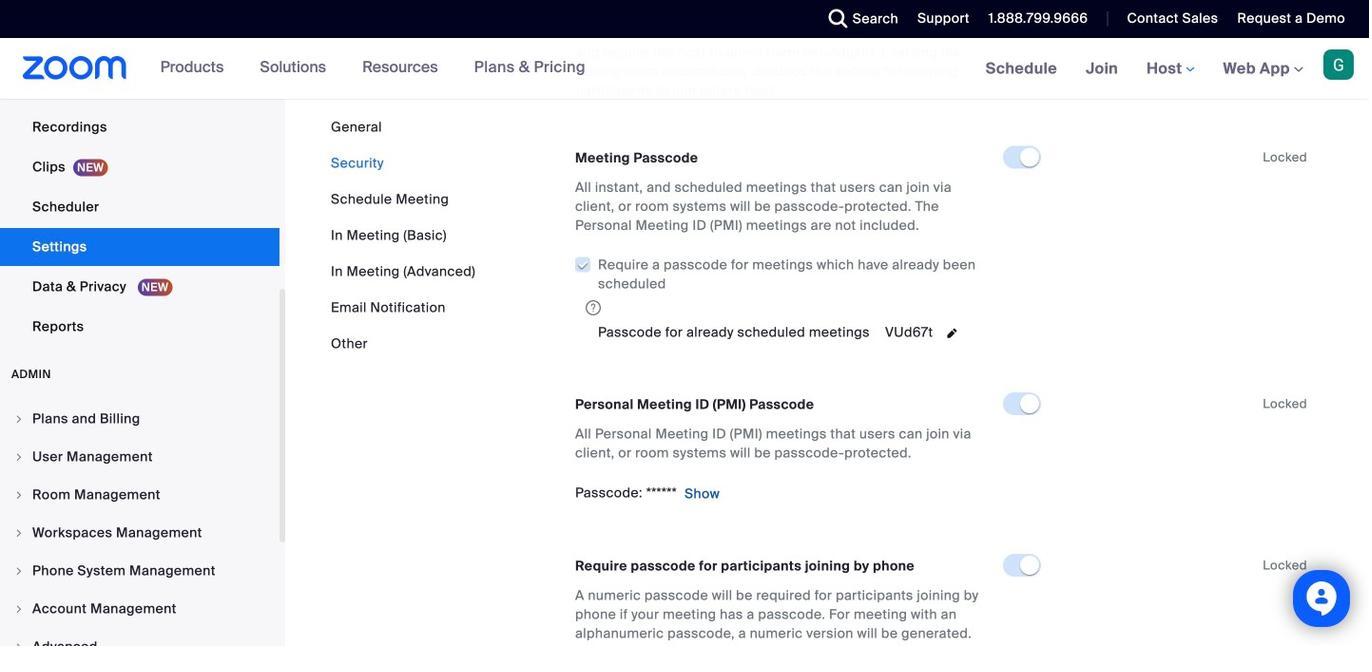 Task type: locate. For each thing, give the bounding box(es) containing it.
edit password for meetings which have already been scheduled image
[[941, 324, 964, 343]]

1 right image from the top
[[13, 414, 25, 425]]

4 right image from the top
[[13, 566, 25, 577]]

application
[[575, 250, 1003, 318]]

5 menu item from the top
[[0, 554, 280, 590]]

3 right image from the top
[[13, 528, 25, 539]]

menu item
[[0, 401, 280, 438], [0, 439, 280, 476], [0, 477, 280, 514], [0, 516, 280, 552], [0, 554, 280, 590], [0, 592, 280, 628], [0, 630, 280, 647]]

2 right image from the top
[[13, 642, 25, 647]]

2 menu item from the top
[[0, 439, 280, 476]]

profile picture image
[[1324, 49, 1354, 80]]

2 right image from the top
[[13, 452, 25, 463]]

admin menu menu
[[0, 401, 280, 647]]

1 right image from the top
[[13, 490, 25, 501]]

right image for fourth menu item from the bottom of the admin menu menu
[[13, 528, 25, 539]]

right image
[[13, 490, 25, 501], [13, 642, 25, 647]]

1 vertical spatial right image
[[13, 642, 25, 647]]

right image
[[13, 414, 25, 425], [13, 452, 25, 463], [13, 528, 25, 539], [13, 566, 25, 577], [13, 604, 25, 615]]

5 right image from the top
[[13, 604, 25, 615]]

right image for 6th menu item from the bottom of the admin menu menu
[[13, 452, 25, 463]]

3 menu item from the top
[[0, 477, 280, 514]]

0 vertical spatial right image
[[13, 490, 25, 501]]

4 menu item from the top
[[0, 516, 280, 552]]

banner
[[0, 38, 1370, 100]]

menu bar
[[331, 118, 476, 354]]

1 menu item from the top
[[0, 401, 280, 438]]

6 menu item from the top
[[0, 592, 280, 628]]



Task type: describe. For each thing, give the bounding box(es) containing it.
learn more about require a passcode for meetings which have already been scheduled image
[[580, 299, 607, 317]]

side navigation navigation
[[0, 0, 285, 647]]

right image for third menu item from the top of the admin menu menu
[[13, 490, 25, 501]]

7 menu item from the top
[[0, 630, 280, 647]]

right image for 2nd menu item from the bottom
[[13, 604, 25, 615]]

right image for third menu item from the bottom
[[13, 566, 25, 577]]

product information navigation
[[146, 38, 600, 99]]

right image for seventh menu item from the bottom
[[13, 414, 25, 425]]

personal menu menu
[[0, 0, 280, 348]]

right image for first menu item from the bottom
[[13, 642, 25, 647]]

meetings navigation
[[972, 38, 1370, 100]]

zoom logo image
[[23, 56, 127, 80]]



